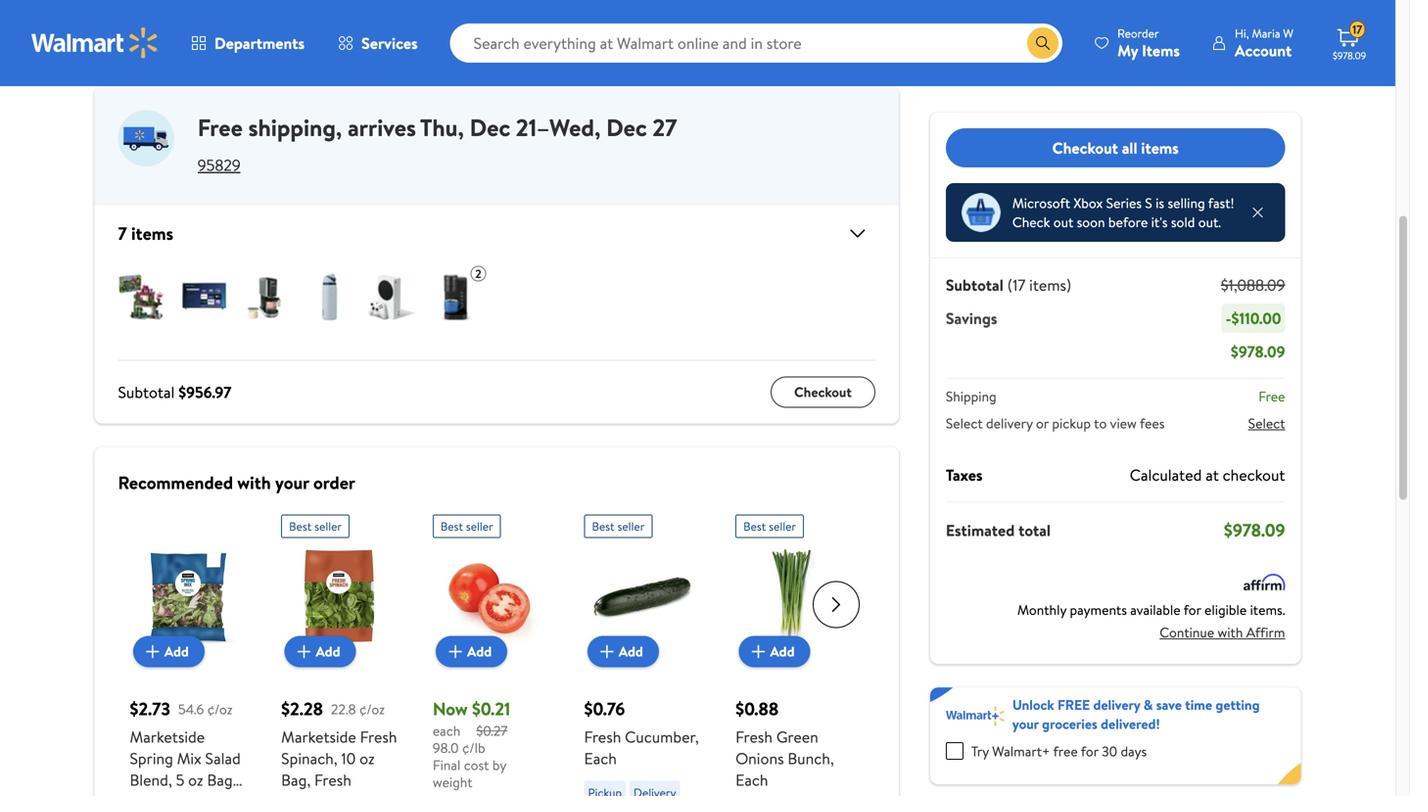 Task type: describe. For each thing, give the bounding box(es) containing it.
days
[[1121, 742, 1147, 761]]

0 vertical spatial with
[[237, 471, 271, 495]]

$35
[[281, 31, 300, 48]]

getting
[[1216, 695, 1260, 714]]

pickup
[[1052, 414, 1091, 433]]

subtotal for (17
[[946, 274, 1004, 296]]

reorder
[[1118, 25, 1159, 42]]

at
[[1206, 464, 1219, 486]]

fulfillment logo image
[[118, 110, 174, 166]]

check
[[1013, 213, 1050, 232]]

add button inside $2.73 group
[[133, 636, 205, 667]]

¢/lb
[[462, 738, 485, 758]]

fresh inside $2.73 54.6 ¢/oz marketside spring mix salad blend, 5 oz bag, fresh
[[130, 791, 167, 796]]

out.
[[1199, 213, 1221, 232]]

add button for marketside fresh spinach, 10 oz bag, fresh
[[285, 636, 356, 667]]

bag, inside $2.73 54.6 ¢/oz marketside spring mix salad blend, 5 oz bag, fresh
[[207, 769, 237, 791]]

best seller for fresh green onions bunch, each
[[744, 518, 796, 535]]

sold
[[1171, 213, 1195, 232]]

(17
[[1008, 274, 1026, 296]]

eligible
[[1205, 600, 1247, 619]]

checkout all items button
[[946, 128, 1285, 167]]

green
[[776, 726, 819, 748]]

less than x qty image
[[962, 193, 1001, 232]]

seller for marketside fresh spinach, 10 oz bag, fresh
[[315, 518, 342, 535]]

30
[[1102, 742, 1118, 761]]

$0.88 group
[[736, 507, 852, 796]]

&
[[1144, 695, 1153, 714]]

account
[[1235, 40, 1292, 61]]

w
[[1283, 25, 1294, 42]]

seller inside the now $0.21 group
[[466, 518, 493, 535]]

2 button
[[95, 250, 899, 360]]

mix
[[177, 748, 201, 769]]

walmart+
[[992, 742, 1050, 761]]

free shipping, arrives thu, dec 21 to wed, dec 27 95829 element
[[95, 87, 899, 189]]

subtotal for fees
[[118, 5, 175, 27]]

items inside button
[[1141, 137, 1179, 158]]

fresh right 10
[[360, 726, 397, 748]]

hi,
[[1235, 25, 1249, 42]]

$2.28
[[281, 697, 323, 721]]

¢/oz for $2.28
[[359, 700, 385, 719]]

items.
[[1250, 600, 1285, 619]]

seller for fresh cucumber, each
[[617, 518, 645, 535]]

by
[[492, 756, 506, 775]]

subtotal for $956.97
[[118, 381, 175, 403]]

add to cart image inside the now $0.21 group
[[444, 640, 467, 664]]

orders
[[213, 31, 246, 48]]

¢/oz for $2.73
[[207, 700, 233, 719]]

cost
[[464, 756, 489, 775]]

27
[[653, 111, 677, 144]]

save
[[1156, 695, 1182, 714]]

1 dec from the left
[[470, 111, 510, 144]]

my
[[1118, 40, 1138, 61]]

reorder my items
[[1118, 25, 1180, 61]]

best for marketside fresh spinach, 10 oz bag, fresh
[[289, 518, 312, 535]]

unlock
[[1013, 695, 1054, 714]]

$2.73
[[130, 697, 170, 721]]

onions
[[736, 748, 784, 769]]

all
[[1122, 137, 1138, 158]]

arrives
[[348, 111, 416, 144]]

weight
[[433, 773, 473, 792]]

order
[[313, 471, 355, 495]]

checkout for checkout button for fees may apply on orders under $35
[[794, 17, 852, 36]]

subtotal fees may apply on orders under $35
[[118, 5, 300, 48]]

0 horizontal spatial delivery
[[986, 414, 1033, 433]]

taxes
[[946, 464, 983, 486]]

10
[[341, 748, 356, 769]]

2 vertical spatial $978.09
[[1224, 518, 1285, 543]]

$2.28 22.8 ¢/oz marketside fresh spinach, 10 oz bag, fresh
[[281, 697, 397, 791]]

microsoft
[[1013, 193, 1070, 213]]

with inside the monthly payments available for eligible items. continue with affirm
[[1218, 623, 1243, 642]]

checkout button for $956.97
[[771, 377, 875, 408]]

or
[[1036, 414, 1049, 433]]

Walmart Site-Wide search field
[[450, 24, 1063, 63]]

affirm
[[1247, 623, 1285, 642]]

now
[[433, 697, 468, 721]]

add inside the now $0.21 group
[[467, 642, 492, 661]]

17
[[1353, 21, 1363, 38]]

95829 button
[[198, 154, 241, 176]]

best seller for fresh cucumber, each
[[592, 518, 645, 535]]

checkout for checkout all items
[[1052, 137, 1118, 158]]

it's
[[1151, 213, 1168, 232]]

monthly payments available for eligible items. continue with affirm
[[1018, 600, 1285, 642]]

21–wed,
[[516, 111, 601, 144]]

select for select delivery or pickup to view fees
[[946, 414, 983, 433]]

2
[[475, 265, 482, 282]]

checkout for checkout button for $956.97
[[794, 382, 852, 402]]

oz inside $2.73 54.6 ¢/oz marketside spring mix salad blend, 5 oz bag, fresh
[[188, 769, 203, 791]]

0 vertical spatial your
[[275, 471, 309, 495]]

calculated
[[1130, 464, 1202, 486]]

$2.73 group
[[130, 507, 246, 796]]

$0.27 98.0 ¢/lb final cost by weight
[[433, 721, 508, 792]]

services button
[[321, 20, 434, 67]]

blend,
[[130, 769, 172, 791]]

1 vertical spatial $978.09
[[1231, 341, 1285, 362]]

select for select button
[[1248, 414, 1285, 433]]

before
[[1109, 213, 1148, 232]]

add to cart image for fresh cucumber, each
[[595, 640, 619, 664]]

microsoft xbox series s with addon services image
[[369, 274, 416, 321]]

$0.27
[[476, 721, 508, 740]]

close nudge image
[[1250, 205, 1266, 220]]

fees
[[118, 31, 141, 48]]

delivered!
[[1101, 714, 1160, 734]]

time
[[1185, 695, 1213, 714]]

0 horizontal spatial items
[[131, 221, 173, 246]]

final
[[433, 756, 461, 775]]

$0.76
[[584, 697, 625, 721]]

fresh inside $0.88 fresh green onions bunch, each
[[736, 726, 773, 748]]

search icon image
[[1035, 35, 1051, 51]]

xbox
[[1074, 193, 1103, 213]]

$0.88
[[736, 697, 779, 721]]

add to cart image
[[141, 640, 164, 664]]



Task type: locate. For each thing, give the bounding box(es) containing it.
add button up $2.28
[[285, 636, 356, 667]]

savings
[[946, 308, 997, 329]]

0 vertical spatial checkout
[[794, 17, 852, 36]]

1 checkout button from the top
[[771, 11, 875, 42]]

view
[[1110, 414, 1137, 433]]

0 vertical spatial delivery
[[986, 414, 1033, 433]]

1 vertical spatial checkout button
[[771, 377, 875, 408]]

Try Walmart+ free for 30 days checkbox
[[946, 742, 964, 760]]

0 horizontal spatial ¢/oz
[[207, 700, 233, 719]]

free
[[198, 111, 243, 144], [1259, 387, 1285, 406]]

add up $0.76
[[619, 642, 643, 661]]

3 add from the left
[[467, 642, 492, 661]]

54.6
[[178, 700, 204, 719]]

1 horizontal spatial ¢/oz
[[359, 700, 385, 719]]

best seller inside $2.28 group
[[289, 518, 342, 535]]

seller inside '$0.76' group
[[617, 518, 645, 535]]

items)
[[1030, 274, 1072, 296]]

0 vertical spatial subtotal
[[118, 5, 175, 27]]

1 best from the left
[[289, 518, 312, 535]]

your up walmart+
[[1013, 714, 1039, 734]]

seller for fresh green onions bunch, each
[[769, 518, 796, 535]]

shipping
[[248, 111, 336, 144]]

add
[[164, 642, 189, 661], [316, 642, 340, 661], [467, 642, 492, 661], [619, 642, 643, 661], [770, 642, 795, 661]]

best seller inside the now $0.21 group
[[441, 518, 493, 535]]

best inside '$0.76' group
[[592, 518, 615, 535]]

banner containing unlock free delivery & save time getting your groceries delivered!
[[930, 688, 1301, 784]]

fresh down $0.88
[[736, 726, 773, 748]]

unlock free delivery & save time getting your groceries delivered!
[[1013, 695, 1260, 734]]

for up "continue"
[[1184, 600, 1201, 619]]

subtotal (17 items)
[[946, 274, 1072, 296]]

3 best seller from the left
[[592, 518, 645, 535]]

subtotal left $956.97
[[118, 381, 175, 403]]

bag, right mix
[[207, 769, 237, 791]]

2 dec from the left
[[606, 111, 647, 144]]

0 horizontal spatial oz
[[188, 769, 203, 791]]

delivery left or
[[986, 414, 1033, 433]]

0 horizontal spatial with
[[237, 471, 271, 495]]

for for available
[[1184, 600, 1201, 619]]

each down $0.76
[[584, 748, 617, 769]]

out
[[1054, 213, 1074, 232]]

salad
[[205, 748, 241, 769]]

3 add to cart image from the left
[[595, 640, 619, 664]]

add up $0.21
[[467, 642, 492, 661]]

microsoft xbox series s is selling fast! check out soon before it's sold out.
[[1013, 193, 1235, 232]]

¢/oz right 54.6
[[207, 700, 233, 719]]

with right recommended
[[237, 471, 271, 495]]

calculated at checkout
[[1130, 464, 1285, 486]]

add to cart image up $0.88
[[747, 640, 770, 664]]

marketside inside $2.73 54.6 ¢/oz marketside spring mix salad blend, 5 oz bag, fresh
[[130, 726, 205, 748]]

add inside '$0.76' group
[[619, 642, 643, 661]]

walmart plus image
[[946, 707, 1005, 726]]

banner
[[930, 688, 1301, 784]]

recommended
[[118, 471, 233, 495]]

$0.76 fresh cucumber, each
[[584, 697, 699, 769]]

best for fresh green onions bunch, each
[[744, 518, 766, 535]]

add to cart image for fresh green onions bunch, each
[[747, 640, 770, 664]]

keurig k-express essentials single serve k-cup pod coffee maker, black quantity 2 with addon services image
[[431, 274, 478, 321]]

2 marketside from the left
[[281, 726, 356, 748]]

0 horizontal spatial each
[[584, 748, 617, 769]]

dec right thu,
[[470, 111, 510, 144]]

best inside the now $0.21 group
[[441, 518, 463, 535]]

select
[[946, 414, 983, 433], [1248, 414, 1285, 433]]

add to cart image inside '$0.76' group
[[595, 640, 619, 664]]

add button inside $0.88 group
[[739, 636, 810, 667]]

1 horizontal spatial with
[[1218, 623, 1243, 642]]

0 horizontal spatial marketside
[[130, 726, 205, 748]]

1 ¢/oz from the left
[[207, 700, 233, 719]]

cucumber,
[[625, 726, 699, 748]]

each inside $0.88 fresh green onions bunch, each
[[736, 769, 768, 791]]

1 vertical spatial for
[[1081, 742, 1099, 761]]

selling
[[1168, 193, 1205, 213]]

add inside $0.88 group
[[770, 642, 795, 661]]

bag, left 10
[[281, 769, 311, 791]]

1 vertical spatial subtotal
[[946, 274, 1004, 296]]

0 horizontal spatial your
[[275, 471, 309, 495]]

$0.21
[[472, 697, 511, 721]]

subtotal
[[118, 5, 175, 27], [946, 274, 1004, 296], [118, 381, 175, 403]]

0 horizontal spatial select
[[946, 414, 983, 433]]

best seller
[[289, 518, 342, 535], [441, 518, 493, 535], [592, 518, 645, 535], [744, 518, 796, 535]]

items right all
[[1141, 137, 1179, 158]]

oz right 5
[[188, 769, 203, 791]]

1 vertical spatial free
[[1259, 387, 1285, 406]]

add to cart image up $0.76
[[595, 640, 619, 664]]

$978.09 down $110.00
[[1231, 341, 1285, 362]]

,
[[336, 111, 342, 144]]

checkout button for fees may apply on orders under $35
[[771, 11, 875, 42]]

best seller inside '$0.76' group
[[592, 518, 645, 535]]

seller inside $2.28 group
[[315, 518, 342, 535]]

apply
[[168, 31, 195, 48]]

1 vertical spatial with
[[1218, 623, 1243, 642]]

free for free
[[1259, 387, 1285, 406]]

1 add button from the left
[[133, 636, 205, 667]]

bag, inside "$2.28 22.8 ¢/oz marketside fresh spinach, 10 oz bag, fresh"
[[281, 769, 311, 791]]

fresh left 5
[[130, 791, 167, 796]]

delivery inside unlock free delivery & save time getting your groceries delivered!
[[1093, 695, 1141, 714]]

may
[[144, 31, 165, 48]]

free for free shipping , arrives thu, dec 21–wed, dec 27
[[198, 111, 243, 144]]

add inside $2.28 group
[[316, 642, 340, 661]]

now $0.21 each
[[433, 697, 511, 740]]

0 horizontal spatial free
[[198, 111, 243, 144]]

oz inside "$2.28 22.8 ¢/oz marketside fresh spinach, 10 oz bag, fresh"
[[360, 748, 375, 769]]

now $0.21 group
[[433, 507, 549, 796]]

2 bag, from the left
[[281, 769, 311, 791]]

marketside down $2.28
[[281, 726, 356, 748]]

select down the shipping
[[946, 414, 983, 433]]

add to cart image for marketside fresh spinach, 10 oz bag, fresh
[[292, 640, 316, 664]]

services
[[361, 32, 418, 54]]

4 add button from the left
[[587, 636, 659, 667]]

spring
[[130, 748, 173, 769]]

1 vertical spatial checkout
[[1052, 137, 1118, 158]]

series
[[1106, 193, 1142, 213]]

your left 'order'
[[275, 471, 309, 495]]

4 seller from the left
[[769, 518, 796, 535]]

marketside down "$2.73"
[[130, 726, 205, 748]]

5 add from the left
[[770, 642, 795, 661]]

4 add to cart image from the left
[[747, 640, 770, 664]]

total
[[1019, 520, 1051, 541]]

1 horizontal spatial select
[[1248, 414, 1285, 433]]

0 vertical spatial $978.09
[[1333, 49, 1366, 62]]

$978.09 up the affirm icon
[[1224, 518, 1285, 543]]

add to cart image up $2.28
[[292, 640, 316, 664]]

0 horizontal spatial bag,
[[207, 769, 237, 791]]

marketside for $2.28
[[281, 726, 356, 748]]

2 add button from the left
[[285, 636, 356, 667]]

lego minecraft the training grounds house building set, 21183 cave toy with addon services image
[[118, 274, 165, 321]]

add button up $0.76
[[587, 636, 659, 667]]

0 horizontal spatial dec
[[470, 111, 510, 144]]

1 horizontal spatial for
[[1184, 600, 1201, 619]]

1 vertical spatial your
[[1013, 714, 1039, 734]]

2 add to cart image from the left
[[444, 640, 467, 664]]

1 marketside from the left
[[130, 726, 205, 748]]

$978.09 down 17
[[1333, 49, 1366, 62]]

subtotal inside subtotal fees may apply on orders under $35
[[118, 5, 175, 27]]

Search search field
[[450, 24, 1063, 63]]

3 add button from the left
[[436, 636, 507, 667]]

select up checkout at the right bottom of the page
[[1248, 414, 1285, 433]]

1 horizontal spatial bag,
[[281, 769, 311, 791]]

-
[[1226, 308, 1232, 329]]

maria
[[1252, 25, 1281, 42]]

1 vertical spatial items
[[131, 221, 173, 246]]

best for fresh cucumber, each
[[592, 518, 615, 535]]

hi, maria w account
[[1235, 25, 1294, 61]]

7
[[118, 221, 127, 246]]

3 seller from the left
[[617, 518, 645, 535]]

free
[[1053, 742, 1078, 761]]

groceries
[[1042, 714, 1098, 734]]

for inside banner
[[1081, 742, 1099, 761]]

dec
[[470, 111, 510, 144], [606, 111, 647, 144]]

with down eligible
[[1218, 623, 1243, 642]]

spinach,
[[281, 748, 338, 769]]

best inside $2.28 group
[[289, 518, 312, 535]]

checkout
[[1223, 464, 1285, 486]]

for inside the monthly payments available for eligible items. continue with affirm
[[1184, 600, 1201, 619]]

2 checkout button from the top
[[771, 377, 875, 408]]

subtotal up savings on the right of page
[[946, 274, 1004, 296]]

add button up $0.21
[[436, 636, 507, 667]]

add up 22.8
[[316, 642, 340, 661]]

delivery left &
[[1093, 695, 1141, 714]]

1 add from the left
[[164, 642, 189, 661]]

2 seller from the left
[[466, 518, 493, 535]]

best seller for marketside fresh spinach, 10 oz bag, fresh
[[289, 518, 342, 535]]

add button up "$2.73"
[[133, 636, 205, 667]]

add button up $0.88
[[739, 636, 810, 667]]

estimated total
[[946, 520, 1051, 541]]

1 horizontal spatial oz
[[360, 748, 375, 769]]

1 bag, from the left
[[207, 769, 237, 791]]

add button inside $2.28 group
[[285, 636, 356, 667]]

free up the 95829 button on the top left
[[198, 111, 243, 144]]

philips 65" class 4k ultra hd roku smart tv (65pul6553/f7) (new) with addon services image
[[181, 274, 228, 321]]

shipping
[[946, 387, 997, 406]]

payments
[[1070, 600, 1127, 619]]

thu,
[[420, 111, 464, 144]]

select button
[[1248, 414, 1285, 433]]

your
[[275, 471, 309, 495], [1013, 714, 1039, 734]]

$978.09
[[1333, 49, 1366, 62], [1231, 341, 1285, 362], [1224, 518, 1285, 543]]

items right 7
[[131, 221, 173, 246]]

fresh down 22.8
[[314, 769, 351, 791]]

$110.00
[[1232, 308, 1282, 329]]

subtotal $956.97
[[118, 381, 232, 403]]

1 select from the left
[[946, 414, 983, 433]]

oz right 10
[[360, 748, 375, 769]]

add for fresh green onions bunch, each
[[770, 642, 795, 661]]

soon
[[1077, 213, 1105, 232]]

7 items
[[118, 221, 173, 246]]

add button inside '$0.76' group
[[587, 636, 659, 667]]

add for marketside fresh spinach, 10 oz bag, fresh
[[316, 642, 340, 661]]

for left 30
[[1081, 742, 1099, 761]]

your inside unlock free delivery & save time getting your groceries delivered!
[[1013, 714, 1039, 734]]

4 best from the left
[[744, 518, 766, 535]]

¢/oz inside $2.73 54.6 ¢/oz marketside spring mix salad blend, 5 oz bag, fresh
[[207, 700, 233, 719]]

¢/oz right 22.8
[[359, 700, 385, 719]]

$956.97
[[178, 381, 232, 403]]

best
[[289, 518, 312, 535], [441, 518, 463, 535], [592, 518, 615, 535], [744, 518, 766, 535]]

marketside for $2.73
[[130, 726, 205, 748]]

on
[[197, 31, 210, 48]]

2 vertical spatial subtotal
[[118, 381, 175, 403]]

4 add from the left
[[619, 642, 643, 661]]

s
[[1145, 193, 1153, 213]]

estimated
[[946, 520, 1015, 541]]

add button inside the now $0.21 group
[[436, 636, 507, 667]]

1 horizontal spatial dec
[[606, 111, 647, 144]]

98.0
[[433, 738, 459, 758]]

1 vertical spatial delivery
[[1093, 695, 1141, 714]]

marketside
[[130, 726, 205, 748], [281, 726, 356, 748]]

5 add button from the left
[[739, 636, 810, 667]]

add to cart image inside $0.88 group
[[747, 640, 770, 664]]

2 add from the left
[[316, 642, 340, 661]]

for for free
[[1081, 742, 1099, 761]]

0 vertical spatial free
[[198, 111, 243, 144]]

items
[[1141, 137, 1179, 158], [131, 221, 173, 246]]

fresh down $0.76
[[584, 726, 621, 748]]

1 horizontal spatial marketside
[[281, 726, 356, 748]]

4 best seller from the left
[[744, 518, 796, 535]]

add button for fresh green onions bunch, each
[[739, 636, 810, 667]]

add up $0.88
[[770, 642, 795, 661]]

3 best from the left
[[592, 518, 615, 535]]

each inside $0.76 fresh cucumber, each
[[584, 748, 617, 769]]

walmart image
[[31, 27, 159, 59]]

add to cart image up now
[[444, 640, 467, 664]]

2 select from the left
[[1248, 414, 1285, 433]]

marketside inside "$2.28 22.8 ¢/oz marketside fresh spinach, 10 oz bag, fresh"
[[281, 726, 356, 748]]

dec left 27
[[606, 111, 647, 144]]

for
[[1184, 600, 1201, 619], [1081, 742, 1099, 761]]

1 add to cart image from the left
[[292, 640, 316, 664]]

2 best seller from the left
[[441, 518, 493, 535]]

continue
[[1160, 623, 1215, 642]]

add inside $2.73 group
[[164, 642, 189, 661]]

affirm image
[[1244, 574, 1285, 591]]

0 vertical spatial for
[[1184, 600, 1201, 619]]

2 vertical spatial checkout
[[794, 382, 852, 402]]

each left bunch,
[[736, 769, 768, 791]]

owala freesip stainless steel water bottle, 32oz blue with addon services image
[[306, 274, 353, 321]]

add to cart image inside $2.28 group
[[292, 640, 316, 664]]

1 best seller from the left
[[289, 518, 342, 535]]

fresh inside $0.76 fresh cucumber, each
[[584, 726, 621, 748]]

1 seller from the left
[[315, 518, 342, 535]]

add up 54.6
[[164, 642, 189, 661]]

best seller inside $0.88 group
[[744, 518, 796, 535]]

1 horizontal spatial items
[[1141, 137, 1179, 158]]

free shipping , arrives thu, dec 21–wed, dec 27
[[198, 111, 677, 144]]

bunch,
[[788, 748, 834, 769]]

delivery
[[986, 414, 1033, 433], [1093, 695, 1141, 714]]

$0.76 group
[[584, 507, 700, 796]]

recommended with your order
[[118, 471, 355, 495]]

add button for fresh cucumber, each
[[587, 636, 659, 667]]

subtotal up may at the left top of page
[[118, 5, 175, 27]]

each
[[433, 721, 461, 740]]

$2.28 group
[[281, 507, 397, 796]]

1 horizontal spatial delivery
[[1093, 695, 1141, 714]]

ninja creami, ice cream maker, 5 one-touch programs, (2) 16oz. pints with storage lids nc300 with addon services image
[[243, 274, 290, 321]]

95829
[[198, 154, 241, 176]]

1 horizontal spatial each
[[736, 769, 768, 791]]

free up select button
[[1259, 387, 1285, 406]]

-$110.00
[[1226, 308, 1282, 329]]

¢/oz
[[207, 700, 233, 719], [359, 700, 385, 719]]

1 horizontal spatial free
[[1259, 387, 1285, 406]]

view all items image
[[838, 222, 870, 245]]

to
[[1094, 414, 1107, 433]]

1 horizontal spatial your
[[1013, 714, 1039, 734]]

0 vertical spatial items
[[1141, 137, 1179, 158]]

5
[[176, 769, 184, 791]]

2 best from the left
[[441, 518, 463, 535]]

0 vertical spatial checkout button
[[771, 11, 875, 42]]

0 horizontal spatial for
[[1081, 742, 1099, 761]]

best inside $0.88 group
[[744, 518, 766, 535]]

¢/oz inside "$2.28 22.8 ¢/oz marketside fresh spinach, 10 oz bag, fresh"
[[359, 700, 385, 719]]

2 ¢/oz from the left
[[359, 700, 385, 719]]

next slide for horizontalscrollerrecommendations list image
[[813, 581, 860, 628]]

seller inside $0.88 group
[[769, 518, 796, 535]]

select delivery or pickup to view fees
[[946, 414, 1165, 433]]

seller
[[315, 518, 342, 535], [466, 518, 493, 535], [617, 518, 645, 535], [769, 518, 796, 535]]

is
[[1156, 193, 1165, 213]]

add for fresh cucumber, each
[[619, 642, 643, 661]]

add to cart image
[[292, 640, 316, 664], [444, 640, 467, 664], [595, 640, 619, 664], [747, 640, 770, 664]]

with
[[237, 471, 271, 495], [1218, 623, 1243, 642]]



Task type: vqa. For each thing, say whether or not it's contained in the screenshot.
and to the middle
no



